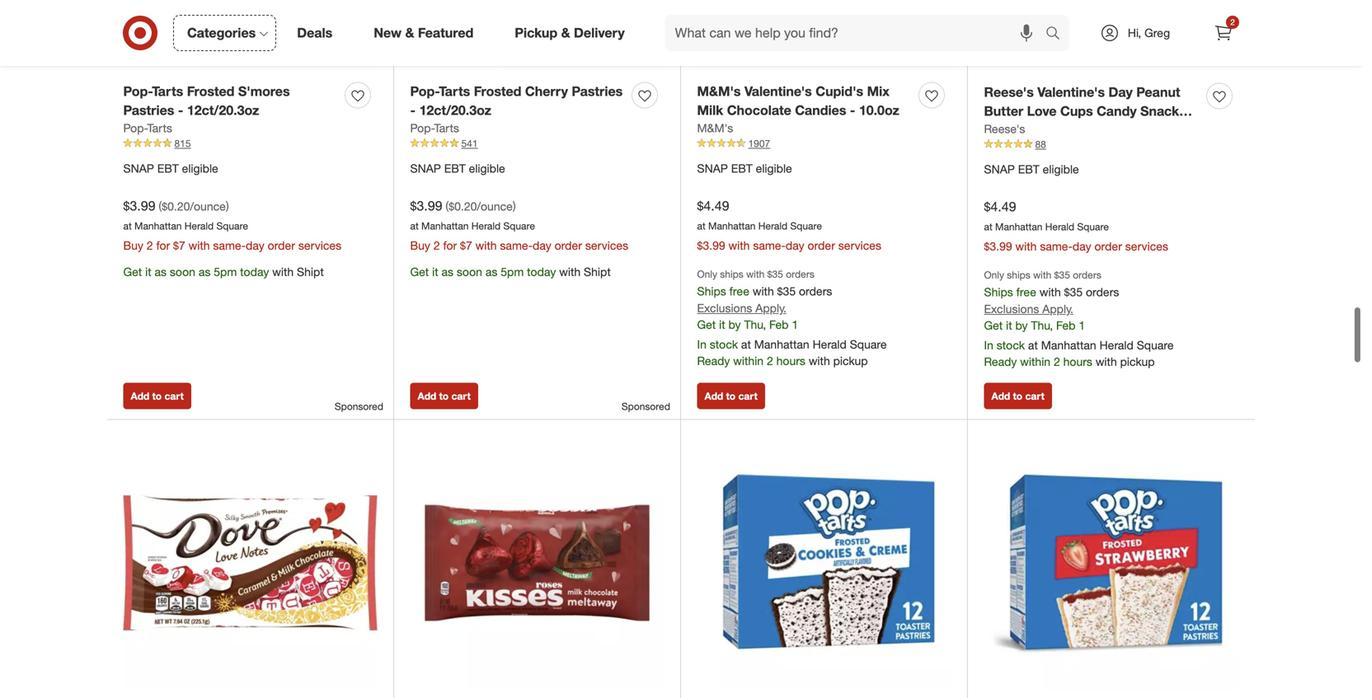 Task type: describe. For each thing, give the bounding box(es) containing it.
reese's link
[[985, 121, 1026, 137]]

snap for m&m's valentine's cupid's mix milk chocolate candies - 10.0oz
[[697, 161, 728, 176]]

ships for m&m's valentine's cupid's mix milk chocolate candies - 10.0oz
[[697, 284, 727, 298]]

1907 link
[[697, 136, 952, 151]]

12ct/20.3oz for cherry
[[419, 102, 492, 118]]

love
[[1028, 103, 1057, 119]]

by for m&m's valentine's cupid's mix milk chocolate candies - 10.0oz
[[729, 318, 741, 332]]

$4.49 for m&m's valentine's cupid's mix milk chocolate candies - 10.0oz
[[697, 198, 730, 214]]

4 as from the left
[[486, 265, 498, 279]]

buy for pop-tarts frosted cherry pastries - 12ct/20.3oz
[[410, 239, 430, 253]]

) for cherry
[[513, 199, 516, 214]]

pop-tarts frosted cherry pastries - 12ct/20.3oz link
[[410, 82, 626, 120]]

m&m's link
[[697, 120, 734, 136]]

cart for reese's valentine's day peanut butter love cups candy snack size - 9.75oz
[[1026, 390, 1045, 403]]

categories link
[[173, 15, 277, 51]]

snap ebt eligible for m&m's valentine's cupid's mix milk chocolate candies - 10.0oz
[[697, 161, 793, 176]]

eligible for m&m's valentine's cupid's mix milk chocolate candies - 10.0oz
[[756, 161, 793, 176]]

for for pop-tarts frosted s'mores pastries - 12ct/20.3oz
[[156, 239, 170, 253]]

in for m&m's valentine's cupid's mix milk chocolate candies - 10.0oz
[[697, 338, 707, 352]]

eligible for pop-tarts frosted cherry pastries - 12ct/20.3oz
[[469, 161, 505, 176]]

pop-tarts frosted s'mores pastries - 12ct/20.3oz link
[[123, 82, 339, 120]]

pastries for pop-tarts frosted s'mores pastries - 12ct/20.3oz
[[123, 102, 174, 118]]

( for pop-tarts frosted cherry pastries - 12ct/20.3oz
[[446, 199, 449, 214]]

- inside pop-tarts frosted cherry pastries - 12ct/20.3oz
[[410, 102, 416, 118]]

size
[[985, 122, 1011, 138]]

2 link
[[1206, 15, 1242, 51]]

add for pop-tarts frosted s'mores pastries - 12ct/20.3oz
[[131, 390, 150, 403]]

815 link
[[123, 136, 377, 151]]

9.75oz
[[1023, 122, 1064, 138]]

1 for cups
[[1079, 319, 1086, 333]]

day
[[1109, 84, 1133, 100]]

ships for reese's valentine's day peanut butter love cups candy snack size - 9.75oz
[[1007, 269, 1031, 281]]

new
[[374, 25, 402, 41]]

& for new
[[405, 25, 414, 41]]

1 for candies
[[792, 318, 799, 332]]

ready for reese's valentine's day peanut butter love cups candy snack size - 9.75oz
[[985, 355, 1017, 369]]

today for pop-tarts frosted cherry pastries - 12ct/20.3oz
[[527, 265, 556, 279]]

ships for reese's valentine's day peanut butter love cups candy snack size - 9.75oz
[[985, 285, 1014, 299]]

5pm for cherry
[[501, 265, 524, 279]]

categories
[[187, 25, 256, 41]]

hours for cups
[[1064, 355, 1093, 369]]

exclusions apply. button for m&m's valentine's cupid's mix milk chocolate candies - 10.0oz
[[697, 300, 787, 317]]

eligible for pop-tarts frosted s'mores pastries - 12ct/20.3oz
[[182, 161, 218, 176]]

) for s'mores
[[226, 199, 229, 214]]

1907
[[749, 137, 771, 150]]

pop- inside pop-tarts frosted cherry pastries - 12ct/20.3oz
[[410, 83, 439, 100]]

valentine's for love
[[1038, 84, 1105, 100]]

2 as from the left
[[199, 265, 211, 279]]

free for m&m's valentine's cupid's mix milk chocolate candies - 10.0oz
[[730, 284, 750, 298]]

10.0oz
[[859, 102, 900, 118]]

chocolate
[[727, 102, 792, 118]]

reese's for reese's
[[985, 122, 1026, 136]]

$7 for pop-tarts frosted cherry pastries - 12ct/20.3oz
[[460, 239, 472, 253]]

541
[[462, 137, 478, 150]]

add for reese's valentine's day peanut butter love cups candy snack size - 9.75oz
[[992, 390, 1011, 403]]

/ounce for s'mores
[[190, 199, 226, 214]]

feb for love
[[1057, 319, 1076, 333]]

$3.99 ( $0.20 /ounce ) at manhattan herald square buy 2 for $7 with same-day order services for s'mores
[[123, 198, 342, 253]]

soon for pop-tarts frosted cherry pastries - 12ct/20.3oz
[[457, 265, 483, 279]]

greg
[[1145, 26, 1171, 40]]

butter
[[985, 103, 1024, 119]]

/ounce for cherry
[[477, 199, 513, 214]]

deals
[[297, 25, 333, 41]]

add to cart for pop-tarts frosted s'mores pastries - 12ct/20.3oz
[[131, 390, 184, 403]]

ships for m&m's valentine's cupid's mix milk chocolate candies - 10.0oz
[[720, 268, 744, 281]]

add to cart for pop-tarts frosted cherry pastries - 12ct/20.3oz
[[418, 390, 471, 403]]

1 as from the left
[[155, 265, 167, 279]]

What can we help you find? suggestions appear below search field
[[665, 15, 1050, 51]]

pickup for m&m's valentine's cupid's mix milk chocolate candies - 10.0oz
[[834, 354, 868, 368]]

reese's valentine's day peanut butter love cups candy snack size - 9.75oz link
[[985, 83, 1201, 138]]

2 inside 2 link
[[1231, 17, 1236, 27]]

hi, greg
[[1128, 26, 1171, 40]]

sponsored for pop-tarts frosted cherry pastries - 12ct/20.3oz
[[622, 401, 671, 413]]

tarts down pop-tarts frosted cherry pastries - 12ct/20.3oz
[[434, 121, 459, 135]]

cups
[[1061, 103, 1094, 119]]

eligible for reese's valentine's day peanut butter love cups candy snack size - 9.75oz
[[1043, 162, 1080, 177]]

snap ebt eligible for reese's valentine's day peanut butter love cups candy snack size - 9.75oz
[[985, 162, 1080, 177]]

buy for pop-tarts frosted s'mores pastries - 12ct/20.3oz
[[123, 239, 143, 253]]

featured
[[418, 25, 474, 41]]

new & featured link
[[360, 15, 494, 51]]

snack
[[1141, 103, 1180, 119]]

delivery
[[574, 25, 625, 41]]

pickup & delivery
[[515, 25, 625, 41]]

815
[[174, 137, 191, 150]]

only for m&m's valentine's cupid's mix milk chocolate candies - 10.0oz
[[697, 268, 718, 281]]

pop- inside pop-tarts frosted s'mores pastries - 12ct/20.3oz
[[123, 83, 152, 100]]

stock for m&m's valentine's cupid's mix milk chocolate candies - 10.0oz
[[710, 338, 738, 352]]

in for reese's valentine's day peanut butter love cups candy snack size - 9.75oz
[[985, 338, 994, 353]]

snap for pop-tarts frosted cherry pastries - 12ct/20.3oz
[[410, 161, 441, 176]]

peanut
[[1137, 84, 1181, 100]]

cart for pop-tarts frosted cherry pastries - 12ct/20.3oz
[[452, 390, 471, 403]]

to for pop-tarts frosted s'mores pastries - 12ct/20.3oz
[[152, 390, 162, 403]]

candies
[[795, 102, 847, 118]]

mix
[[867, 83, 890, 100]]

12ct/20.3oz for s'mores
[[187, 102, 259, 118]]

- inside pop-tarts frosted s'mores pastries - 12ct/20.3oz
[[178, 102, 183, 118]]



Task type: vqa. For each thing, say whether or not it's contained in the screenshot.
Target associated with Target Circle
no



Task type: locate. For each thing, give the bounding box(es) containing it.
valentine's inside reese's valentine's day peanut butter love cups candy snack size - 9.75oz
[[1038, 84, 1105, 100]]

1 get it as soon as 5pm today with shipt from the left
[[123, 265, 324, 279]]

1 horizontal spatial apply.
[[1043, 302, 1074, 316]]

shipt for pop-tarts frosted s'mores pastries - 12ct/20.3oz
[[297, 265, 324, 279]]

to for reese's valentine's day peanut butter love cups candy snack size - 9.75oz
[[1013, 390, 1023, 403]]

)
[[226, 199, 229, 214], [513, 199, 516, 214]]

add to cart button for pop-tarts frosted cherry pastries - 12ct/20.3oz
[[410, 383, 478, 410]]

ebt down '1907'
[[731, 161, 753, 176]]

0 horizontal spatial feb
[[770, 318, 789, 332]]

cart for pop-tarts frosted s'mores pastries - 12ct/20.3oz
[[165, 390, 184, 403]]

0 horizontal spatial free
[[730, 284, 750, 298]]

pop-tarts link for pop-tarts frosted s'mores pastries - 12ct/20.3oz
[[123, 120, 172, 136]]

88 link
[[985, 137, 1239, 152]]

0 horizontal spatial buy
[[123, 239, 143, 253]]

ships
[[697, 284, 727, 298], [985, 285, 1014, 299]]

snap ebt eligible down '1907'
[[697, 161, 793, 176]]

12ct/20.3oz inside pop-tarts frosted s'mores pastries - 12ct/20.3oz
[[187, 102, 259, 118]]

2 today from the left
[[527, 265, 556, 279]]

frosted inside pop-tarts frosted cherry pastries - 12ct/20.3oz
[[474, 83, 522, 100]]

to for pop-tarts frosted cherry pastries - 12ct/20.3oz
[[439, 390, 449, 403]]

add for pop-tarts frosted cherry pastries - 12ct/20.3oz
[[418, 390, 437, 403]]

$0.20 down 815
[[162, 199, 190, 214]]

0 horizontal spatial by
[[729, 318, 741, 332]]

pop-tarts frosted s'mores pastries - 12ct/20.3oz image
[[123, 0, 377, 73], [123, 0, 377, 73]]

1 frosted from the left
[[187, 83, 235, 100]]

ebt for pop-tarts frosted s'mores pastries - 12ct/20.3oz
[[157, 161, 179, 176]]

m&m's valentine's cupid's mix milk chocolate candies - 10.0oz link
[[697, 82, 913, 120]]

apply. for chocolate
[[756, 301, 787, 316]]

/ounce down 815
[[190, 199, 226, 214]]

1 horizontal spatial ships
[[1007, 269, 1031, 281]]

thu, for reese's valentine's day peanut butter love cups candy snack size - 9.75oz
[[1031, 319, 1054, 333]]

1 horizontal spatial sponsored
[[622, 401, 671, 413]]

pop-tarts for pop-tarts frosted s'mores pastries - 12ct/20.3oz
[[123, 121, 172, 135]]

0 horizontal spatial sponsored
[[335, 401, 384, 413]]

snap ebt eligible down 88
[[985, 162, 1080, 177]]

thu, for m&m's valentine's cupid's mix milk chocolate candies - 10.0oz
[[744, 318, 766, 332]]

2 soon from the left
[[457, 265, 483, 279]]

cupid's
[[816, 83, 864, 100]]

day
[[246, 239, 265, 253], [533, 239, 552, 253], [786, 239, 805, 253], [1073, 239, 1092, 254]]

same-
[[213, 239, 246, 253], [500, 239, 533, 253], [753, 239, 786, 253], [1040, 239, 1073, 254]]

1 horizontal spatial only
[[985, 269, 1005, 281]]

1 5pm from the left
[[214, 265, 237, 279]]

pop-tarts link
[[123, 120, 172, 136], [410, 120, 459, 136]]

feb
[[770, 318, 789, 332], [1057, 319, 1076, 333]]

0 horizontal spatial for
[[156, 239, 170, 253]]

2 buy from the left
[[410, 239, 430, 253]]

1 horizontal spatial feb
[[1057, 319, 1076, 333]]

2 ( from the left
[[446, 199, 449, 214]]

1 $0.20 from the left
[[162, 199, 190, 214]]

sponsored
[[335, 401, 384, 413], [622, 401, 671, 413]]

pop-tarts
[[123, 121, 172, 135], [410, 121, 459, 135]]

tarts down pop-tarts frosted s'mores pastries - 12ct/20.3oz
[[147, 121, 172, 135]]

2 5pm from the left
[[501, 265, 524, 279]]

square
[[216, 220, 248, 232], [504, 220, 535, 232], [791, 220, 822, 232], [1078, 221, 1109, 233], [850, 338, 887, 352], [1137, 338, 1174, 353]]

ebt down 541
[[444, 161, 466, 176]]

snap ebt eligible
[[123, 161, 218, 176], [410, 161, 505, 176], [697, 161, 793, 176], [985, 162, 1080, 177]]

reese's for reese's valentine's day peanut butter love cups candy snack size - 9.75oz
[[985, 84, 1034, 100]]

0 horizontal spatial )
[[226, 199, 229, 214]]

1 horizontal spatial get it as soon as 5pm today with shipt
[[410, 265, 611, 279]]

m&m's
[[697, 83, 741, 100], [697, 121, 734, 135]]

1 horizontal spatial exclusions apply. button
[[985, 301, 1074, 318]]

2 12ct/20.3oz from the left
[[419, 102, 492, 118]]

for
[[156, 239, 170, 253], [443, 239, 457, 253]]

0 horizontal spatial 1
[[792, 318, 799, 332]]

3 add from the left
[[705, 390, 724, 403]]

free for reese's valentine's day peanut butter love cups candy snack size - 9.75oz
[[1017, 285, 1037, 299]]

add to cart for m&m's valentine's cupid's mix milk chocolate candies - 10.0oz
[[705, 390, 758, 403]]

pickup
[[515, 25, 558, 41]]

5pm for s'mores
[[214, 265, 237, 279]]

$3.99 ( $0.20 /ounce ) at manhattan herald square buy 2 for $7 with same-day order services for cherry
[[410, 198, 629, 253]]

3 add to cart button from the left
[[697, 383, 765, 410]]

1 horizontal spatial (
[[446, 199, 449, 214]]

pop-tarts frosted cherry pastries - 12ct/20.3oz
[[410, 83, 623, 118]]

exclusions for m&m's valentine's cupid's mix milk chocolate candies - 10.0oz
[[697, 301, 753, 316]]

1 ) from the left
[[226, 199, 229, 214]]

1 horizontal spatial $0.20
[[449, 199, 477, 214]]

0 horizontal spatial apply.
[[756, 301, 787, 316]]

free
[[730, 284, 750, 298], [1017, 285, 1037, 299]]

tarts inside pop-tarts frosted s'mores pastries - 12ct/20.3oz
[[152, 83, 183, 100]]

0 horizontal spatial &
[[405, 25, 414, 41]]

0 horizontal spatial (
[[159, 199, 162, 214]]

pop-tarts frosted s'mores pastries - 12ct/20.3oz
[[123, 83, 290, 118]]

only ships with $35 orders ships free with $35 orders exclusions apply. get it by thu, feb 1 in stock at  manhattan herald square ready within 2 hours with pickup for cups
[[985, 269, 1174, 369]]

12ct/20.3oz up 541
[[419, 102, 492, 118]]

ebt for m&m's valentine's cupid's mix milk chocolate candies - 10.0oz
[[731, 161, 753, 176]]

add to cart button for m&m's valentine's cupid's mix milk chocolate candies - 10.0oz
[[697, 383, 765, 410]]

3 as from the left
[[442, 265, 454, 279]]

reese's down butter at the right
[[985, 122, 1026, 136]]

sponsored for pop-tarts frosted s'mores pastries - 12ct/20.3oz
[[335, 401, 384, 413]]

search
[[1039, 26, 1078, 43]]

m&m's valentine's cupid's mix milk chocolate candies - 10.0oz
[[697, 83, 900, 118]]

1 to from the left
[[152, 390, 162, 403]]

manhattan
[[135, 220, 182, 232], [422, 220, 469, 232], [709, 220, 756, 232], [996, 221, 1043, 233], [755, 338, 810, 352], [1042, 338, 1097, 353]]

0 horizontal spatial $3.99 ( $0.20 /ounce ) at manhattan herald square buy 2 for $7 with same-day order services
[[123, 198, 342, 253]]

pop-tarts link for pop-tarts frosted cherry pastries - 12ct/20.3oz
[[410, 120, 459, 136]]

pastries
[[572, 83, 623, 100], [123, 102, 174, 118]]

0 horizontal spatial 5pm
[[214, 265, 237, 279]]

add to cart for reese's valentine's day peanut butter love cups candy snack size - 9.75oz
[[992, 390, 1045, 403]]

& inside new & featured link
[[405, 25, 414, 41]]

ebt down 815
[[157, 161, 179, 176]]

2 /ounce from the left
[[477, 199, 513, 214]]

2 $7 from the left
[[460, 239, 472, 253]]

valentine's inside the m&m's valentine's cupid's mix milk chocolate candies - 10.0oz
[[745, 83, 812, 100]]

& inside pickup & delivery 'link'
[[561, 25, 570, 41]]

0 horizontal spatial $7
[[173, 239, 185, 253]]

0 vertical spatial m&m's
[[697, 83, 741, 100]]

dove valentine's caramel & milk chocolate love notes - 7.94oz image
[[123, 436, 377, 691], [123, 436, 377, 691]]

to
[[152, 390, 162, 403], [439, 390, 449, 403], [726, 390, 736, 403], [1013, 390, 1023, 403]]

1 /ounce from the left
[[190, 199, 226, 214]]

1 horizontal spatial $7
[[460, 239, 472, 253]]

4 add to cart from the left
[[992, 390, 1045, 403]]

thu,
[[744, 318, 766, 332], [1031, 319, 1054, 333]]

4 cart from the left
[[1026, 390, 1045, 403]]

s'mores
[[238, 83, 290, 100]]

0 horizontal spatial thu,
[[744, 318, 766, 332]]

orders
[[786, 268, 815, 281], [1073, 269, 1102, 281], [799, 284, 833, 298], [1086, 285, 1120, 299]]

1 12ct/20.3oz from the left
[[187, 102, 259, 118]]

0 horizontal spatial get it as soon as 5pm today with shipt
[[123, 265, 324, 279]]

1 add to cart button from the left
[[123, 383, 191, 410]]

valentine's
[[745, 83, 812, 100], [1038, 84, 1105, 100]]

pickup for reese's valentine's day peanut butter love cups candy snack size - 9.75oz
[[1121, 355, 1155, 369]]

$35
[[768, 268, 784, 281], [1055, 269, 1071, 281], [778, 284, 796, 298], [1065, 285, 1083, 299]]

2 add to cart from the left
[[418, 390, 471, 403]]

1 add to cart from the left
[[131, 390, 184, 403]]

1 horizontal spatial hours
[[1064, 355, 1093, 369]]

stock
[[710, 338, 738, 352], [997, 338, 1025, 353]]

0 horizontal spatial in
[[697, 338, 707, 352]]

within
[[734, 354, 764, 368], [1021, 355, 1051, 369]]

1 horizontal spatial 5pm
[[501, 265, 524, 279]]

1 horizontal spatial today
[[527, 265, 556, 279]]

1 m&m's from the top
[[697, 83, 741, 100]]

4 add to cart button from the left
[[985, 383, 1052, 410]]

pop-tarts for pop-tarts frosted cherry pastries - 12ct/20.3oz
[[410, 121, 459, 135]]

$7 for pop-tarts frosted s'mores pastries - 12ct/20.3oz
[[173, 239, 185, 253]]

1 soon from the left
[[170, 265, 195, 279]]

ships
[[720, 268, 744, 281], [1007, 269, 1031, 281]]

hours for candies
[[777, 354, 806, 368]]

2 add from the left
[[418, 390, 437, 403]]

2 m&m's from the top
[[697, 121, 734, 135]]

m&m's inside the m&m's valentine's cupid's mix milk chocolate candies - 10.0oz
[[697, 83, 741, 100]]

candy
[[1097, 103, 1137, 119]]

eligible down 541
[[469, 161, 505, 176]]

soon for pop-tarts frosted s'mores pastries - 12ct/20.3oz
[[170, 265, 195, 279]]

ready for m&m's valentine's cupid's mix milk chocolate candies - 10.0oz
[[697, 354, 730, 368]]

as
[[155, 265, 167, 279], [199, 265, 211, 279], [442, 265, 454, 279], [486, 265, 498, 279]]

today for pop-tarts frosted s'mores pastries - 12ct/20.3oz
[[240, 265, 269, 279]]

1 cart from the left
[[165, 390, 184, 403]]

1 horizontal spatial in
[[985, 338, 994, 353]]

1 horizontal spatial free
[[1017, 285, 1037, 299]]

4 add from the left
[[992, 390, 1011, 403]]

1 horizontal spatial pickup
[[1121, 355, 1155, 369]]

2 for from the left
[[443, 239, 457, 253]]

deals link
[[283, 15, 353, 51]]

0 horizontal spatial exclusions
[[697, 301, 753, 316]]

1 pop-tarts link from the left
[[123, 120, 172, 136]]

get
[[123, 265, 142, 279], [410, 265, 429, 279], [697, 318, 716, 332], [985, 319, 1003, 333]]

add
[[131, 390, 150, 403], [418, 390, 437, 403], [705, 390, 724, 403], [992, 390, 1011, 403]]

5pm
[[214, 265, 237, 279], [501, 265, 524, 279]]

for for pop-tarts frosted cherry pastries - 12ct/20.3oz
[[443, 239, 457, 253]]

$4.49
[[697, 198, 730, 214], [985, 199, 1017, 215]]

order
[[268, 239, 295, 253], [555, 239, 582, 253], [808, 239, 836, 253], [1095, 239, 1123, 254]]

2
[[1231, 17, 1236, 27], [147, 239, 153, 253], [434, 239, 440, 253], [767, 354, 774, 368], [1054, 355, 1061, 369]]

1 for from the left
[[156, 239, 170, 253]]

0 horizontal spatial pickup
[[834, 354, 868, 368]]

exclusions apply. button
[[697, 300, 787, 317], [985, 301, 1074, 318]]

ebt down 88
[[1019, 162, 1040, 177]]

1 horizontal spatial within
[[1021, 355, 1051, 369]]

1 horizontal spatial )
[[513, 199, 516, 214]]

1 reese's from the top
[[985, 84, 1034, 100]]

tarts up 815
[[152, 83, 183, 100]]

0 horizontal spatial 12ct/20.3oz
[[187, 102, 259, 118]]

add to cart button for reese's valentine's day peanut butter love cups candy snack size - 9.75oz
[[985, 383, 1052, 410]]

& right new
[[405, 25, 414, 41]]

1 vertical spatial m&m's
[[697, 121, 734, 135]]

m&m's down milk
[[697, 121, 734, 135]]

$4.49 down size
[[985, 199, 1017, 215]]

ebt
[[157, 161, 179, 176], [444, 161, 466, 176], [731, 161, 753, 176], [1019, 162, 1040, 177]]

1 horizontal spatial exclusions
[[985, 302, 1040, 316]]

reese's up butter at the right
[[985, 84, 1034, 100]]

hershey's kisses valentine's day milk chocolate meltaway roses candy - 9oz image
[[410, 436, 664, 691], [410, 436, 664, 691]]

0 horizontal spatial /ounce
[[190, 199, 226, 214]]

$4.49 down m&m's link
[[697, 198, 730, 214]]

eligible down '1907'
[[756, 161, 793, 176]]

valentine's up cups
[[1038, 84, 1105, 100]]

- inside the m&m's valentine's cupid's mix milk chocolate candies - 10.0oz
[[850, 102, 856, 118]]

2 $3.99 ( $0.20 /ounce ) at manhattan herald square buy 2 for $7 with same-day order services from the left
[[410, 198, 629, 253]]

0 horizontal spatial frosted
[[187, 83, 235, 100]]

add to cart button for pop-tarts frosted s'mores pastries - 12ct/20.3oz
[[123, 383, 191, 410]]

stock for reese's valentine's day peanut butter love cups candy snack size - 9.75oz
[[997, 338, 1025, 353]]

1 ( from the left
[[159, 199, 162, 214]]

pickup & delivery link
[[501, 15, 646, 51]]

$4.49 at manhattan herald square $3.99 with same-day order services for cups
[[985, 199, 1169, 254]]

4 to from the left
[[1013, 390, 1023, 403]]

- down cupid's
[[850, 102, 856, 118]]

0 horizontal spatial valentine's
[[745, 83, 812, 100]]

3 to from the left
[[726, 390, 736, 403]]

1 horizontal spatial shipt
[[584, 265, 611, 279]]

( for pop-tarts frosted s'mores pastries - 12ct/20.3oz
[[159, 199, 162, 214]]

m&m's valentine's cupid's mix milk chocolate candies - 10.0oz image
[[697, 0, 952, 73], [697, 0, 952, 73]]

frosted for cherry
[[474, 83, 522, 100]]

0 horizontal spatial $4.49 at manhattan herald square $3.99 with same-day order services
[[697, 198, 882, 253]]

pastries inside pop-tarts frosted s'mores pastries - 12ct/20.3oz
[[123, 102, 174, 118]]

cart
[[165, 390, 184, 403], [452, 390, 471, 403], [739, 390, 758, 403], [1026, 390, 1045, 403]]

valentine's for chocolate
[[745, 83, 812, 100]]

1 horizontal spatial stock
[[997, 338, 1025, 353]]

) down 541 'link' in the top left of the page
[[513, 199, 516, 214]]

2 frosted from the left
[[474, 83, 522, 100]]

reese's inside reese's valentine's day peanut butter love cups candy snack size - 9.75oz
[[985, 84, 1034, 100]]

2 add to cart button from the left
[[410, 383, 478, 410]]

1 horizontal spatial pastries
[[572, 83, 623, 100]]

2 cart from the left
[[452, 390, 471, 403]]

12ct/20.3oz inside pop-tarts frosted cherry pastries - 12ct/20.3oz
[[419, 102, 492, 118]]

today
[[240, 265, 269, 279], [527, 265, 556, 279]]

at
[[123, 220, 132, 232], [410, 220, 419, 232], [697, 220, 706, 232], [985, 221, 993, 233], [742, 338, 751, 352], [1029, 338, 1038, 353]]

pop-
[[123, 83, 152, 100], [410, 83, 439, 100], [123, 121, 147, 135], [410, 121, 434, 135]]

1 sponsored from the left
[[335, 401, 384, 413]]

1 horizontal spatial valentine's
[[1038, 84, 1105, 100]]

0 horizontal spatial pastries
[[123, 102, 174, 118]]

0 horizontal spatial only ships with $35 orders ships free with $35 orders exclusions apply. get it by thu, feb 1 in stock at  manhattan herald square ready within 2 hours with pickup
[[697, 268, 887, 368]]

0 horizontal spatial $0.20
[[162, 199, 190, 214]]

1 pop-tarts from the left
[[123, 121, 172, 135]]

0 vertical spatial pastries
[[572, 83, 623, 100]]

1 buy from the left
[[123, 239, 143, 253]]

(
[[159, 199, 162, 214], [446, 199, 449, 214]]

eligible
[[182, 161, 218, 176], [469, 161, 505, 176], [756, 161, 793, 176], [1043, 162, 1080, 177]]

0 horizontal spatial shipt
[[297, 265, 324, 279]]

1 horizontal spatial only ships with $35 orders ships free with $35 orders exclusions apply. get it by thu, feb 1 in stock at  manhattan herald square ready within 2 hours with pickup
[[985, 269, 1174, 369]]

0 horizontal spatial ships
[[697, 284, 727, 298]]

frosted inside pop-tarts frosted s'mores pastries - 12ct/20.3oz
[[187, 83, 235, 100]]

- down new & featured
[[410, 102, 416, 118]]

12ct/20.3oz up the 815 link
[[187, 102, 259, 118]]

2 shipt from the left
[[584, 265, 611, 279]]

snap for reese's valentine's day peanut butter love cups candy snack size - 9.75oz
[[985, 162, 1015, 177]]

ebt for reese's valentine's day peanut butter love cups candy snack size - 9.75oz
[[1019, 162, 1040, 177]]

1 horizontal spatial 12ct/20.3oz
[[419, 102, 492, 118]]

1 add from the left
[[131, 390, 150, 403]]

1 horizontal spatial $3.99 ( $0.20 /ounce ) at manhattan herald square buy 2 for $7 with same-day order services
[[410, 198, 629, 253]]

feb for chocolate
[[770, 318, 789, 332]]

herald
[[185, 220, 214, 232], [472, 220, 501, 232], [759, 220, 788, 232], [1046, 221, 1075, 233], [813, 338, 847, 352], [1100, 338, 1134, 353]]

pastries for pop-tarts frosted cherry pastries - 12ct/20.3oz
[[572, 83, 623, 100]]

new & featured
[[374, 25, 474, 41]]

88
[[1036, 138, 1047, 150]]

$4.49 at manhattan herald square $3.99 with same-day order services
[[697, 198, 882, 253], [985, 199, 1169, 254]]

m&m's for m&m's valentine's cupid's mix milk chocolate candies - 10.0oz
[[697, 83, 741, 100]]

pastries inside pop-tarts frosted cherry pastries - 12ct/20.3oz
[[572, 83, 623, 100]]

tarts up 541
[[439, 83, 470, 100]]

$0.20 for pop-tarts frosted cherry pastries - 12ct/20.3oz
[[449, 199, 477, 214]]

1 horizontal spatial for
[[443, 239, 457, 253]]

1 vertical spatial pastries
[[123, 102, 174, 118]]

1
[[792, 318, 799, 332], [1079, 319, 1086, 333]]

1 horizontal spatial $4.49 at manhattan herald square $3.99 with same-day order services
[[985, 199, 1169, 254]]

0 horizontal spatial soon
[[170, 265, 195, 279]]

1 horizontal spatial buy
[[410, 239, 430, 253]]

) down the 815 link
[[226, 199, 229, 214]]

m&m's up milk
[[697, 83, 741, 100]]

1 horizontal spatial ships
[[985, 285, 1014, 299]]

hi,
[[1128, 26, 1142, 40]]

- right size
[[1014, 122, 1020, 138]]

3 cart from the left
[[739, 390, 758, 403]]

snap ebt eligible down 815
[[123, 161, 218, 176]]

1 $7 from the left
[[173, 239, 185, 253]]

frosted left cherry
[[474, 83, 522, 100]]

0 horizontal spatial exclusions apply. button
[[697, 300, 787, 317]]

snap for pop-tarts frosted s'mores pastries - 12ct/20.3oz
[[123, 161, 154, 176]]

2 pop-tarts from the left
[[410, 121, 459, 135]]

with
[[189, 239, 210, 253], [476, 239, 497, 253], [729, 239, 750, 253], [1016, 239, 1037, 254], [272, 265, 294, 279], [559, 265, 581, 279], [747, 268, 765, 281], [1034, 269, 1052, 281], [753, 284, 774, 298], [1040, 285, 1061, 299], [809, 354, 830, 368], [1096, 355, 1118, 369]]

2 get it as soon as 5pm today with shipt from the left
[[410, 265, 611, 279]]

reese's valentine's day peanut butter love cups candy snack size - 9.75oz
[[985, 84, 1181, 138]]

/ounce
[[190, 199, 226, 214], [477, 199, 513, 214]]

frosted left s'mores
[[187, 83, 235, 100]]

exclusions apply. button for reese's valentine's day peanut butter love cups candy snack size - 9.75oz
[[985, 301, 1074, 318]]

eligible down 815
[[182, 161, 218, 176]]

1 horizontal spatial pop-tarts link
[[410, 120, 459, 136]]

1 shipt from the left
[[297, 265, 324, 279]]

pop-tarts frosted strawberry pastries - 12ct/20.3oz image
[[985, 436, 1239, 691], [985, 436, 1239, 691]]

to for m&m's valentine's cupid's mix milk chocolate candies - 10.0oz
[[726, 390, 736, 403]]

apply. for love
[[1043, 302, 1074, 316]]

1 horizontal spatial soon
[[457, 265, 483, 279]]

1 horizontal spatial 1
[[1079, 319, 1086, 333]]

-
[[178, 102, 183, 118], [410, 102, 416, 118], [850, 102, 856, 118], [1014, 122, 1020, 138]]

get it as soon as 5pm today with shipt for cherry
[[410, 265, 611, 279]]

0 horizontal spatial stock
[[710, 338, 738, 352]]

$4.49 for reese's valentine's day peanut butter love cups candy snack size - 9.75oz
[[985, 199, 1017, 215]]

0 horizontal spatial today
[[240, 265, 269, 279]]

$0.20 down 541
[[449, 199, 477, 214]]

0 vertical spatial reese's
[[985, 84, 1034, 100]]

shipt for pop-tarts frosted cherry pastries - 12ct/20.3oz
[[584, 265, 611, 279]]

2 ) from the left
[[513, 199, 516, 214]]

541 link
[[410, 136, 664, 151]]

reese's valentine's day peanut butter love cups candy snack size - 9.75oz image
[[985, 0, 1239, 74], [985, 0, 1239, 74]]

/ounce down 541
[[477, 199, 513, 214]]

1 horizontal spatial /ounce
[[477, 199, 513, 214]]

2 to from the left
[[439, 390, 449, 403]]

2 pop-tarts link from the left
[[410, 120, 459, 136]]

within for m&m's valentine's cupid's mix milk chocolate candies - 10.0oz
[[734, 354, 764, 368]]

apply.
[[756, 301, 787, 316], [1043, 302, 1074, 316]]

- inside reese's valentine's day peanut butter love cups candy snack size - 9.75oz
[[1014, 122, 1020, 138]]

1 horizontal spatial $4.49
[[985, 199, 1017, 215]]

$0.20 for pop-tarts frosted s'mores pastries - 12ct/20.3oz
[[162, 199, 190, 214]]

0 horizontal spatial hours
[[777, 354, 806, 368]]

1 & from the left
[[405, 25, 414, 41]]

- up 815
[[178, 102, 183, 118]]

12ct/20.3oz
[[187, 102, 259, 118], [419, 102, 492, 118]]

2 sponsored from the left
[[622, 401, 671, 413]]

&
[[405, 25, 414, 41], [561, 25, 570, 41]]

$3.99 ( $0.20 /ounce ) at manhattan herald square buy 2 for $7 with same-day order services
[[123, 198, 342, 253], [410, 198, 629, 253]]

tarts inside pop-tarts frosted cherry pastries - 12ct/20.3oz
[[439, 83, 470, 100]]

snap
[[123, 161, 154, 176], [410, 161, 441, 176], [697, 161, 728, 176], [985, 162, 1015, 177]]

only for reese's valentine's day peanut butter love cups candy snack size - 9.75oz
[[985, 269, 1005, 281]]

1 horizontal spatial thu,
[[1031, 319, 1054, 333]]

2 $0.20 from the left
[[449, 199, 477, 214]]

1 vertical spatial reese's
[[985, 122, 1026, 136]]

2 reese's from the top
[[985, 122, 1026, 136]]

0 horizontal spatial $4.49
[[697, 198, 730, 214]]

0 horizontal spatial within
[[734, 354, 764, 368]]

0 horizontal spatial pop-tarts
[[123, 121, 172, 135]]

1 horizontal spatial by
[[1016, 319, 1028, 333]]

within for reese's valentine's day peanut butter love cups candy snack size - 9.75oz
[[1021, 355, 1051, 369]]

tarts
[[152, 83, 183, 100], [439, 83, 470, 100], [147, 121, 172, 135], [434, 121, 459, 135]]

by for reese's valentine's day peanut butter love cups candy snack size - 9.75oz
[[1016, 319, 1028, 333]]

ebt for pop-tarts frosted cherry pastries - 12ct/20.3oz
[[444, 161, 466, 176]]

1 $3.99 ( $0.20 /ounce ) at manhattan herald square buy 2 for $7 with same-day order services from the left
[[123, 198, 342, 253]]

snap ebt eligible down 541
[[410, 161, 505, 176]]

shipt
[[297, 265, 324, 279], [584, 265, 611, 279]]

eligible down 88
[[1043, 162, 1080, 177]]

0 horizontal spatial ships
[[720, 268, 744, 281]]

soon
[[170, 265, 195, 279], [457, 265, 483, 279]]

get it as soon as 5pm today with shipt for s'mores
[[123, 265, 324, 279]]

pop-tarts frosted cherry pastries - 12ct/20.3oz image
[[410, 0, 664, 73], [410, 0, 664, 73]]

0 horizontal spatial only
[[697, 268, 718, 281]]

exclusions for reese's valentine's day peanut butter love cups candy snack size - 9.75oz
[[985, 302, 1040, 316]]

$7
[[173, 239, 185, 253], [460, 239, 472, 253]]

snap ebt eligible for pop-tarts frosted s'mores pastries - 12ct/20.3oz
[[123, 161, 218, 176]]

1 horizontal spatial ready
[[985, 355, 1017, 369]]

3 add to cart from the left
[[705, 390, 758, 403]]

pop-tarts frosted cookies & crème pastries - 12ct/20.3oz image
[[697, 436, 952, 691], [697, 436, 952, 691]]

valentine's up the "chocolate" at the right top of the page
[[745, 83, 812, 100]]

$0.20
[[162, 199, 190, 214], [449, 199, 477, 214]]

1 horizontal spatial frosted
[[474, 83, 522, 100]]

snap ebt eligible for pop-tarts frosted cherry pastries - 12ct/20.3oz
[[410, 161, 505, 176]]

2 & from the left
[[561, 25, 570, 41]]

frosted for s'mores
[[187, 83, 235, 100]]

0 horizontal spatial pop-tarts link
[[123, 120, 172, 136]]

$4.49 at manhattan herald square $3.99 with same-day order services for candies
[[697, 198, 882, 253]]

by
[[729, 318, 741, 332], [1016, 319, 1028, 333]]

milk
[[697, 102, 724, 118]]

& right pickup
[[561, 25, 570, 41]]

cherry
[[525, 83, 568, 100]]

1 horizontal spatial &
[[561, 25, 570, 41]]

search button
[[1039, 15, 1078, 54]]

add to cart button
[[123, 383, 191, 410], [410, 383, 478, 410], [697, 383, 765, 410], [985, 383, 1052, 410]]

& for pickup
[[561, 25, 570, 41]]

frosted
[[187, 83, 235, 100], [474, 83, 522, 100]]

$3.99
[[123, 198, 156, 214], [410, 198, 443, 214], [697, 239, 726, 253], [985, 239, 1013, 254]]

1 today from the left
[[240, 265, 269, 279]]

0 horizontal spatial ready
[[697, 354, 730, 368]]

exclusions
[[697, 301, 753, 316], [985, 302, 1040, 316]]

1 horizontal spatial pop-tarts
[[410, 121, 459, 135]]



